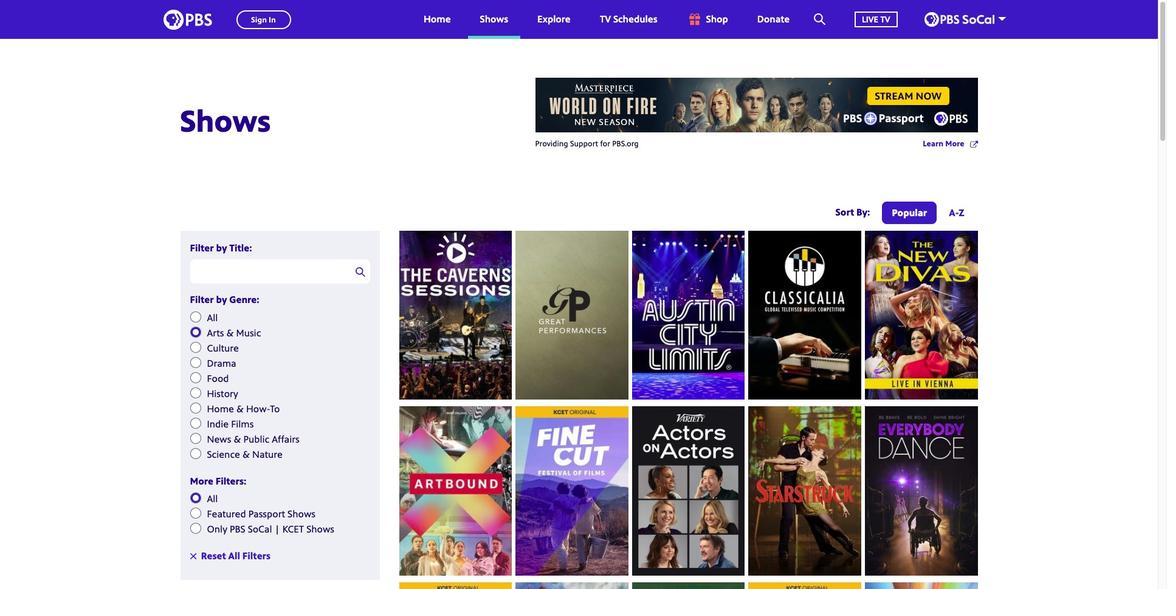 Task type: describe. For each thing, give the bounding box(es) containing it.
everybody dance image
[[865, 407, 978, 576]]

a concordia christmas image
[[632, 583, 745, 590]]

filter by title:
[[190, 241, 252, 255]]

& down films
[[234, 433, 241, 446]]

live
[[862, 13, 879, 25]]

filters
[[243, 550, 271, 563]]

to
[[270, 402, 280, 416]]

tv inside "link"
[[881, 13, 891, 25]]

more inside more filters: all featured passport shows only pbs socal | kcet shows
[[190, 475, 213, 488]]

filter for filter by title:
[[190, 241, 214, 255]]

sort by:
[[836, 205, 870, 219]]

home link
[[412, 0, 463, 39]]

z
[[959, 206, 965, 220]]

featured
[[207, 508, 246, 521]]

affairs
[[272, 433, 300, 446]]

great performances image
[[516, 231, 629, 400]]

pbs image
[[163, 6, 212, 33]]

classicalia image
[[749, 231, 862, 400]]

10 days in watts image
[[399, 583, 512, 590]]

reset
[[201, 550, 226, 563]]

all inside more filters: all featured passport shows only pbs socal | kcet shows
[[207, 493, 218, 506]]

all inside button
[[228, 550, 240, 563]]

shop
[[706, 12, 728, 26]]

by for genre:
[[216, 293, 227, 307]]

more inside 'link'
[[946, 138, 965, 149]]

passport
[[248, 508, 285, 521]]

filters:
[[216, 475, 246, 488]]

shop link
[[675, 0, 741, 39]]

tv schedules link
[[588, 0, 670, 39]]

explore
[[538, 12, 571, 26]]

reset all filters
[[201, 550, 271, 563]]

pbs
[[230, 523, 245, 536]]

search image
[[814, 13, 826, 25]]

schedules
[[614, 12, 658, 26]]

films
[[231, 418, 254, 431]]

pbs.org
[[612, 138, 639, 149]]

home inside filter by genre: all arts & music culture drama food history home & how-to indie films news & public affairs science & nature
[[207, 402, 234, 416]]

& right arts
[[226, 326, 234, 340]]

0 vertical spatial home
[[424, 12, 451, 26]]

indie
[[207, 418, 229, 431]]

genre:
[[229, 293, 259, 307]]

|
[[275, 523, 280, 536]]

live tv link
[[843, 0, 910, 39]]

providing
[[535, 138, 568, 149]]

reset all filters button
[[190, 550, 271, 563]]

filter by genre: all arts & music culture drama food history home & how-to indie films news & public affairs science & nature
[[190, 293, 300, 461]]

science
[[207, 448, 240, 461]]

public
[[244, 433, 270, 446]]

culture
[[207, 342, 239, 355]]

only
[[207, 523, 227, 536]]

filter by genre: element
[[190, 311, 370, 461]]

starstruck: gene kelly's love letter to ballet image
[[749, 407, 862, 576]]

a-z
[[949, 206, 965, 220]]

by:
[[857, 205, 870, 219]]

live tv
[[862, 13, 891, 25]]

arts
[[207, 326, 224, 340]]

sort
[[836, 205, 854, 219]]



Task type: locate. For each thing, give the bounding box(es) containing it.
how-
[[246, 402, 270, 416]]

music
[[236, 326, 261, 340]]

0 vertical spatial filter
[[190, 241, 214, 255]]

0 vertical spatial more
[[946, 138, 965, 149]]

pbs socal | kcet image
[[925, 12, 994, 27]]

nature
[[252, 448, 283, 461]]

0 horizontal spatial tv
[[600, 12, 611, 26]]

0 horizontal spatial more
[[190, 475, 213, 488]]

from sea to shining sea image
[[516, 583, 629, 590]]

all right reset
[[228, 550, 240, 563]]

by left title:
[[216, 241, 227, 255]]

more
[[946, 138, 965, 149], [190, 475, 213, 488]]

filter inside filter by genre: all arts & music culture drama food history home & how-to indie films news & public affairs science & nature
[[190, 293, 214, 307]]

2023 media access awards with easterseals image
[[865, 583, 978, 590]]

more filters: all featured passport shows only pbs socal | kcet shows
[[190, 475, 334, 536]]

tv schedules
[[600, 12, 658, 26]]

tv inside "link"
[[600, 12, 611, 26]]

title:
[[229, 241, 252, 255]]

donate
[[758, 12, 790, 26]]

0 horizontal spatial home
[[207, 402, 234, 416]]

by left genre:
[[216, 293, 227, 307]]

&
[[226, 326, 234, 340], [236, 402, 244, 416], [234, 433, 241, 446], [243, 448, 250, 461]]

variety studio: actors on actors image
[[632, 407, 745, 576]]

more right 'learn'
[[946, 138, 965, 149]]

socal
[[248, 523, 272, 536]]

& down public
[[243, 448, 250, 461]]

border blaster image
[[749, 583, 862, 590]]

Filter by Title: text field
[[190, 260, 370, 284]]

home down history
[[207, 402, 234, 416]]

1 filter from the top
[[190, 241, 214, 255]]

austin city limits image
[[632, 231, 745, 400]]

support
[[570, 138, 598, 149]]

by
[[216, 241, 227, 255], [216, 293, 227, 307]]

fine cut image
[[516, 407, 629, 576]]

1 vertical spatial filter
[[190, 293, 214, 307]]

popular
[[892, 206, 927, 220]]

home left shows link
[[424, 12, 451, 26]]

1 horizontal spatial tv
[[881, 13, 891, 25]]

home
[[424, 12, 451, 26], [207, 402, 234, 416]]

the caverns sessions image
[[399, 231, 512, 400]]

1 vertical spatial by
[[216, 293, 227, 307]]

a-
[[949, 206, 959, 220]]

close image
[[190, 554, 196, 560]]

filter left title:
[[190, 241, 214, 255]]

the new divas: live in vienna image
[[865, 231, 978, 400]]

food
[[207, 372, 229, 385]]

all
[[207, 311, 218, 325], [207, 493, 218, 506], [228, 550, 240, 563]]

more filters: element
[[190, 493, 370, 536]]

& up films
[[236, 402, 244, 416]]

1 vertical spatial more
[[190, 475, 213, 488]]

tv
[[600, 12, 611, 26], [881, 13, 891, 25]]

all inside filter by genre: all arts & music culture drama food history home & how-to indie films news & public affairs science & nature
[[207, 311, 218, 325]]

by inside filter by genre: all arts & music culture drama food history home & how-to indie films news & public affairs science & nature
[[216, 293, 227, 307]]

artbound image
[[399, 407, 512, 576]]

learn more link
[[923, 138, 978, 150]]

0 vertical spatial by
[[216, 241, 227, 255]]

for
[[600, 138, 611, 149]]

learn more
[[923, 138, 965, 149]]

2 filter from the top
[[190, 293, 214, 307]]

1 vertical spatial all
[[207, 493, 218, 506]]

tv left the schedules
[[600, 12, 611, 26]]

sort by: element
[[880, 202, 974, 228]]

2 by from the top
[[216, 293, 227, 307]]

filter
[[190, 241, 214, 255], [190, 293, 214, 307]]

providing support for pbs.org
[[535, 138, 639, 149]]

all up featured at the bottom left
[[207, 493, 218, 506]]

1 horizontal spatial more
[[946, 138, 965, 149]]

all up arts
[[207, 311, 218, 325]]

kcet
[[283, 523, 304, 536]]

drama
[[207, 357, 236, 370]]

donate link
[[745, 0, 802, 39]]

2 vertical spatial all
[[228, 550, 240, 563]]

learn
[[923, 138, 944, 149]]

shows link
[[468, 0, 521, 39]]

1 horizontal spatial home
[[424, 12, 451, 26]]

0 vertical spatial all
[[207, 311, 218, 325]]

1 vertical spatial home
[[207, 402, 234, 416]]

tv right live
[[881, 13, 891, 25]]

filter for filter by genre: all arts & music culture drama food history home & how-to indie films news & public affairs science & nature
[[190, 293, 214, 307]]

advertisement region
[[535, 78, 978, 133]]

explore link
[[525, 0, 583, 39]]

history
[[207, 387, 238, 401]]

more left filters:
[[190, 475, 213, 488]]

shows
[[480, 12, 508, 26], [180, 99, 271, 141], [288, 508, 316, 521], [307, 523, 334, 536]]

news
[[207, 433, 231, 446]]

filter up arts
[[190, 293, 214, 307]]

by for title:
[[216, 241, 227, 255]]

1 by from the top
[[216, 241, 227, 255]]



Task type: vqa. For each thing, say whether or not it's contained in the screenshot.
Jubilee
no



